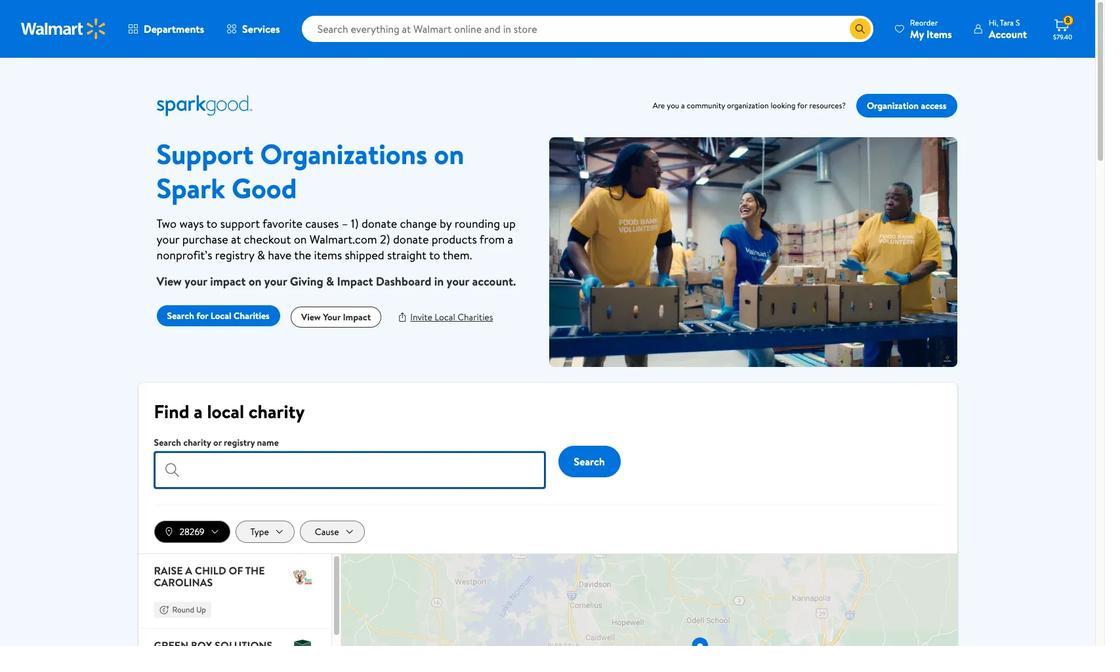 Task type: locate. For each thing, give the bounding box(es) containing it.
1 horizontal spatial charity
[[249, 399, 305, 424]]

0 vertical spatial &
[[257, 247, 265, 263]]

hi,
[[989, 17, 999, 28]]

you
[[667, 100, 680, 111]]

1 vertical spatial for
[[196, 309, 208, 322]]

1 vertical spatial registry
[[224, 436, 255, 449]]

view down nonprofit's
[[157, 273, 182, 290]]

find a local charity
[[154, 399, 305, 424]]

impact
[[210, 273, 246, 290]]

2 vertical spatial a
[[194, 399, 203, 424]]

0 horizontal spatial charities
[[234, 309, 270, 322]]

search inside "search charity or registry name" element
[[154, 436, 181, 449]]

raise a child of the carolinas
[[154, 563, 265, 590]]

0 horizontal spatial &
[[257, 247, 265, 263]]

local right invite
[[435, 311, 456, 324]]

good
[[232, 169, 297, 207]]

to
[[206, 215, 218, 232], [429, 247, 440, 263]]

28269 button
[[154, 521, 230, 543]]

resources?
[[810, 100, 846, 111]]

dashboard
[[376, 273, 432, 290]]

charities down impact
[[234, 309, 270, 322]]

my
[[911, 27, 924, 41]]

a right "find"
[[194, 399, 203, 424]]

your inside two ways to support favorite causes – 1) donate change by rounding up your purchase at checkout on walmart.com 2) donate products from a nonprofit's registry & have the items shipped straight to them.
[[157, 231, 180, 248]]

access
[[921, 99, 947, 112]]

invite local charities button
[[397, 307, 493, 325]]

0 horizontal spatial to
[[206, 215, 218, 232]]

1 vertical spatial on
[[294, 231, 307, 248]]

1 vertical spatial impact
[[343, 311, 371, 324]]

giving
[[290, 273, 324, 290]]

your
[[323, 311, 341, 324]]

0 vertical spatial registry
[[215, 247, 255, 263]]

nonprofit's
[[157, 247, 212, 263]]

0 horizontal spatial charity
[[183, 436, 211, 449]]

community
[[687, 100, 725, 111]]

impact right your
[[343, 311, 371, 324]]

view left your
[[301, 311, 321, 324]]

&
[[257, 247, 265, 263], [326, 273, 334, 290]]

1 horizontal spatial view
[[301, 311, 321, 324]]

0 horizontal spatial a
[[194, 399, 203, 424]]

your
[[157, 231, 180, 248], [185, 273, 207, 290], [264, 273, 287, 290], [447, 273, 470, 290]]

type button
[[235, 521, 295, 543]]

food bank volunteers working alongside a walmart associate image
[[549, 137, 958, 367]]

0 vertical spatial impact
[[337, 273, 373, 290]]

search inside search button
[[574, 454, 605, 469]]

charity up name
[[249, 399, 305, 424]]

0 vertical spatial on
[[434, 135, 464, 173]]

charities down account. at top
[[458, 311, 493, 324]]

donate right 1)
[[362, 215, 397, 232]]

child
[[195, 563, 226, 578]]

organization
[[727, 100, 769, 111]]

0 vertical spatial a
[[682, 100, 685, 111]]

2 horizontal spatial on
[[434, 135, 464, 173]]

to right ways
[[206, 215, 218, 232]]

a
[[682, 100, 685, 111], [508, 231, 513, 248], [194, 399, 203, 424]]

& inside two ways to support favorite causes – 1) donate change by rounding up your purchase at checkout on walmart.com 2) donate products from a nonprofit's registry & have the items shipped straight to them.
[[257, 247, 265, 263]]

view your impact
[[301, 311, 371, 324]]

for
[[798, 100, 808, 111], [196, 309, 208, 322]]

invite
[[410, 311, 433, 324]]

search
[[167, 309, 194, 322], [154, 436, 181, 449], [574, 454, 605, 469]]

1 vertical spatial a
[[508, 231, 513, 248]]

1 horizontal spatial local
[[435, 311, 456, 324]]

services
[[242, 22, 280, 36]]

charity
[[249, 399, 305, 424], [183, 436, 211, 449]]

1 vertical spatial to
[[429, 247, 440, 263]]

& left have
[[257, 247, 265, 263]]

2 vertical spatial on
[[249, 273, 262, 290]]

search inside search for local charities link
[[167, 309, 194, 322]]

impact down "shipped"
[[337, 273, 373, 290]]

registry up impact
[[215, 247, 255, 263]]

name
[[257, 436, 279, 449]]

1 horizontal spatial &
[[326, 273, 334, 290]]

departments
[[144, 22, 204, 36]]

your down nonprofit's
[[185, 273, 207, 290]]

1 horizontal spatial charities
[[458, 311, 493, 324]]

1 horizontal spatial to
[[429, 247, 440, 263]]

search for local charities
[[167, 309, 270, 322]]

registry
[[215, 247, 255, 263], [224, 436, 255, 449]]

support organizations on spark good
[[157, 135, 464, 207]]

to left them.
[[429, 247, 440, 263]]

1 vertical spatial search
[[154, 436, 181, 449]]

$79.40
[[1054, 32, 1073, 41]]

1 horizontal spatial a
[[508, 231, 513, 248]]

local
[[211, 309, 231, 322], [435, 311, 456, 324]]

organization
[[867, 99, 919, 112]]

for right looking
[[798, 100, 808, 111]]

a right from
[[508, 231, 513, 248]]

charities inside invite local charities button
[[458, 311, 493, 324]]

2 vertical spatial search
[[574, 454, 605, 469]]

registry right or
[[224, 436, 255, 449]]

charities
[[234, 309, 270, 322], [458, 311, 493, 324]]

donate
[[362, 215, 397, 232], [393, 231, 429, 248]]

1 vertical spatial &
[[326, 273, 334, 290]]

at
[[231, 231, 241, 248]]

your left purchase on the top of the page
[[157, 231, 180, 248]]

Walmart Site-Wide search field
[[302, 16, 874, 42]]

search charity or registry name
[[154, 436, 279, 449]]

on
[[434, 135, 464, 173], [294, 231, 307, 248], [249, 273, 262, 290]]

1 horizontal spatial on
[[294, 231, 307, 248]]

Search search field
[[302, 16, 874, 42]]

0 horizontal spatial view
[[157, 273, 182, 290]]

causes
[[306, 215, 339, 232]]

your right in
[[447, 273, 470, 290]]

0 vertical spatial view
[[157, 273, 182, 290]]

reorder
[[911, 17, 938, 28]]

for down nonprofit's
[[196, 309, 208, 322]]

donate right 2)
[[393, 231, 429, 248]]

view for view your impact
[[301, 311, 321, 324]]

impact
[[337, 273, 373, 290], [343, 311, 371, 324]]

view your impact link
[[291, 307, 382, 328]]

8
[[1066, 15, 1071, 26]]

1)
[[351, 215, 359, 232]]

0 horizontal spatial for
[[196, 309, 208, 322]]

& right giving
[[326, 273, 334, 290]]

checkout
[[244, 231, 291, 248]]

charities inside search for local charities link
[[234, 309, 270, 322]]

1 horizontal spatial for
[[798, 100, 808, 111]]

by
[[440, 215, 452, 232]]

straight
[[387, 247, 427, 263]]

round up
[[172, 604, 206, 615]]

0 vertical spatial search
[[167, 309, 194, 322]]

charity left or
[[183, 436, 211, 449]]

1 vertical spatial view
[[301, 311, 321, 324]]

local down impact
[[211, 309, 231, 322]]

from
[[480, 231, 505, 248]]

a right you
[[682, 100, 685, 111]]



Task type: describe. For each thing, give the bounding box(es) containing it.
have
[[268, 247, 292, 263]]

two
[[157, 215, 177, 232]]

items
[[927, 27, 953, 41]]

up
[[503, 215, 516, 232]]

in
[[434, 273, 444, 290]]

account.
[[472, 273, 516, 290]]

the
[[245, 563, 265, 578]]

view for view your impact on your giving & impact dashboard in your account.
[[157, 273, 182, 290]]

a
[[185, 563, 192, 578]]

organization access
[[867, 99, 947, 112]]

search for local charities link
[[157, 305, 280, 326]]

invite local charities
[[410, 311, 493, 324]]

s
[[1016, 17, 1021, 28]]

walmart.com
[[310, 231, 377, 248]]

items
[[314, 247, 342, 263]]

view your impact on your giving & impact dashboard in your account.
[[157, 273, 516, 290]]

0 vertical spatial to
[[206, 215, 218, 232]]

are
[[653, 100, 665, 111]]

0 horizontal spatial on
[[249, 273, 262, 290]]

walmart image
[[21, 18, 106, 39]]

search charity or registry name element
[[154, 435, 548, 488]]

your down have
[[264, 273, 287, 290]]

or
[[213, 436, 222, 449]]

shipped
[[345, 247, 385, 263]]

purchase
[[182, 231, 228, 248]]

rounding
[[455, 215, 500, 232]]

account
[[989, 27, 1028, 41]]

up
[[196, 604, 206, 615]]

departments button
[[117, 13, 215, 45]]

two ways to support favorite causes – 1) donate change by rounding up your purchase at checkout on walmart.com 2) donate products from a nonprofit's registry & have the items shipped straight to them.
[[157, 215, 516, 263]]

1 vertical spatial charity
[[183, 436, 211, 449]]

Search charity or registry name text field
[[154, 452, 545, 488]]

organizations
[[260, 135, 428, 173]]

spark
[[157, 169, 225, 207]]

services button
[[215, 13, 291, 45]]

spark good logo image
[[138, 95, 253, 116]]

0 vertical spatial for
[[798, 100, 808, 111]]

looking
[[771, 100, 796, 111]]

find
[[154, 399, 189, 424]]

search for search
[[574, 454, 605, 469]]

a inside two ways to support favorite causes – 1) donate change by rounding up your purchase at checkout on walmart.com 2) donate products from a nonprofit's registry & have the items shipped straight to them.
[[508, 231, 513, 248]]

2)
[[380, 231, 390, 248]]

favorite
[[263, 215, 303, 232]]

products
[[432, 231, 477, 248]]

hi, tara s account
[[989, 17, 1028, 41]]

round
[[172, 604, 194, 615]]

search icon image
[[855, 24, 866, 34]]

change
[[400, 215, 437, 232]]

are you a community organization looking for resources?
[[653, 100, 846, 111]]

search for search for local charities
[[167, 309, 194, 322]]

0 vertical spatial charity
[[249, 399, 305, 424]]

–
[[342, 215, 348, 232]]

local
[[207, 399, 244, 424]]

reorder my items
[[911, 17, 953, 41]]

ways
[[179, 215, 204, 232]]

registry inside two ways to support favorite causes – 1) donate change by rounding up your purchase at checkout on walmart.com 2) donate products from a nonprofit's registry & have the items shipped straight to them.
[[215, 247, 255, 263]]

of
[[229, 563, 243, 578]]

support
[[220, 215, 260, 232]]

tara
[[1001, 17, 1014, 28]]

carolinas
[[154, 575, 213, 590]]

support
[[157, 135, 254, 173]]

cause button
[[300, 521, 365, 543]]

the
[[294, 247, 311, 263]]

search for search charity or registry name
[[154, 436, 181, 449]]

on inside two ways to support favorite causes – 1) donate change by rounding up your purchase at checkout on walmart.com 2) donate products from a nonprofit's registry & have the items shipped straight to them.
[[294, 231, 307, 248]]

2 horizontal spatial a
[[682, 100, 685, 111]]

0 horizontal spatial local
[[211, 309, 231, 322]]

organization access link
[[857, 94, 958, 117]]

them.
[[443, 247, 472, 263]]

28269
[[180, 525, 205, 538]]

map region
[[249, 462, 1089, 646]]

local inside button
[[435, 311, 456, 324]]

on inside support organizations on spark good
[[434, 135, 464, 173]]

type
[[251, 525, 269, 538]]

search button
[[558, 446, 621, 477]]

raise
[[154, 563, 183, 578]]

8 $79.40
[[1054, 15, 1073, 41]]

cause
[[315, 525, 339, 538]]



Task type: vqa. For each thing, say whether or not it's contained in the screenshot.
Have
yes



